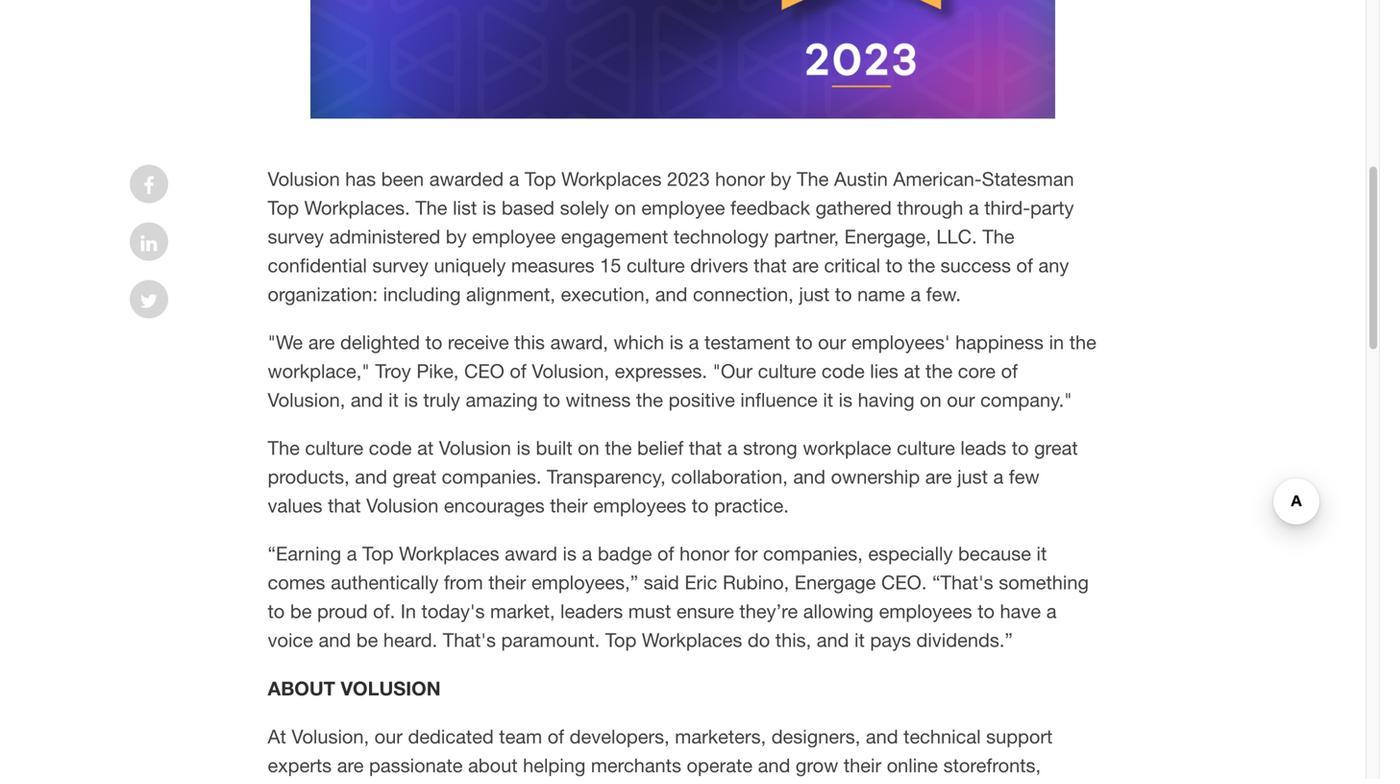 Task type: vqa. For each thing, say whether or not it's contained in the screenshot.
Code to the bottom
yes



Task type: describe. For each thing, give the bounding box(es) containing it.
it left pays
[[855, 629, 865, 652]]

organization:
[[268, 283, 378, 306]]

through
[[897, 197, 963, 219]]

0 horizontal spatial survey
[[268, 226, 324, 248]]

companies.
[[442, 466, 542, 488]]

2 vertical spatial that
[[328, 495, 361, 517]]

proud
[[317, 600, 368, 623]]

1 vertical spatial volusion
[[439, 437, 511, 460]]

and down allowing
[[817, 629, 849, 652]]

code inside the "we are delighted to receive this award, which is a testament to our employees' happiness in the workplace," troy pike, ceo of volusion, expresses. "our culture code lies at the core of volusion, and it is truly amazing to witness the positive influence it is having on our company."
[[822, 360, 865, 383]]

it down troy
[[388, 389, 399, 412]]

critical
[[824, 254, 881, 277]]

paramount.
[[501, 629, 600, 652]]

have
[[1000, 600, 1041, 623]]

rubino,
[[723, 572, 789, 594]]

troy
[[375, 360, 411, 383]]

employees'
[[852, 331, 950, 354]]

the left list
[[415, 197, 448, 219]]

dedicated
[[408, 726, 494, 749]]

to left have
[[978, 600, 995, 623]]

marketers,
[[675, 726, 766, 749]]

collaboration,
[[671, 466, 788, 488]]

honor inside "earning a top workplaces award is a badge of honor for companies, especially because it comes authentically from their employees," said eric rubino, energage ceo. "that's something to be proud of. in today's market, leaders must ensure they're allowing employees to have a voice and be heard. that's paramount. top workplaces do this, and it pays dividends."
[[680, 543, 729, 565]]

operate
[[687, 755, 753, 777]]

at volusion, our dedicated team of developers, marketers, designers, and technical support experts are passionate about helping merchants operate and grow their online storefronts
[[268, 726, 1070, 780]]

0 vertical spatial by
[[770, 168, 792, 190]]

happiness
[[956, 331, 1044, 354]]

this
[[514, 331, 545, 354]]

designers,
[[772, 726, 861, 749]]

awarded
[[429, 168, 504, 190]]

0 horizontal spatial by
[[446, 226, 467, 248]]

employees,"
[[532, 572, 638, 594]]

award,
[[550, 331, 608, 354]]

experts
[[268, 755, 332, 777]]

"earning a top workplaces award is a badge of honor for companies, especially because it comes authentically from their employees," said eric rubino, energage ceo. "that's something to be proud of. in today's market, leaders must ensure they're allowing employees to have a voice and be heard. that's paramount. top workplaces do this, and it pays dividends."
[[268, 543, 1089, 652]]

and inside volusion has been awarded a top workplaces 2023 honor by the austin american-statesman top workplaces. the list is based solely on employee feedback gathered through a third-party survey administered by employee engagement technology partner, energage, llc. the confidential survey uniquely measures 15 culture drivers that are critical to the success of any organization: including alignment, execution, and connection, just to name a few.
[[655, 283, 688, 306]]

1 vertical spatial volusion,
[[268, 389, 345, 412]]

party
[[1030, 197, 1074, 219]]

success
[[941, 254, 1011, 277]]

their inside at volusion, our dedicated team of developers, marketers, designers, and technical support experts are passionate about helping merchants operate and grow their online storefronts
[[844, 755, 882, 777]]

and down workplace
[[793, 466, 826, 488]]

are inside at volusion, our dedicated team of developers, marketers, designers, and technical support experts are passionate about helping merchants operate and grow their online storefronts
[[337, 755, 364, 777]]

solely
[[560, 197, 609, 219]]

technology
[[674, 226, 769, 248]]

is inside the culture code at volusion is built on the belief that a strong workplace culture leads to great products, and great companies. transparency, collaboration, and ownership are just a few values that volusion encourages their employees to practice.
[[517, 437, 531, 460]]

a left few.
[[911, 283, 921, 306]]

american-
[[893, 168, 982, 190]]

support
[[986, 726, 1053, 749]]

including
[[383, 283, 461, 306]]

it up something
[[1037, 543, 1047, 565]]

at inside the "we are delighted to receive this award, which is a testament to our employees' happiness in the workplace," troy pike, ceo of volusion, expresses. "our culture code lies at the core of volusion, and it is truly amazing to witness the positive influence it is having on our company."
[[904, 360, 920, 383]]

delighted
[[340, 331, 420, 354]]

authentically
[[331, 572, 439, 594]]

online
[[887, 755, 938, 777]]

to right the 'testament'
[[796, 331, 813, 354]]

are inside the "we are delighted to receive this award, which is a testament to our employees' happiness in the workplace," troy pike, ceo of volusion, expresses. "our culture code lies at the core of volusion, and it is truly amazing to witness the positive influence it is having on our company."
[[308, 331, 335, 354]]

2 vertical spatial volusion
[[366, 495, 439, 517]]

measures
[[511, 254, 595, 277]]

culture up the products,
[[305, 437, 364, 460]]

"earning
[[268, 543, 341, 565]]

in
[[1049, 331, 1064, 354]]

top up based
[[525, 168, 556, 190]]

the inside volusion has been awarded a top workplaces 2023 honor by the austin american-statesman top workplaces. the list is based solely on employee feedback gathered through a third-party survey administered by employee engagement technology partner, energage, llc. the confidential survey uniquely measures 15 culture drivers that are critical to the success of any organization: including alignment, execution, and connection, just to name a few.
[[908, 254, 935, 277]]

volusion, inside at volusion, our dedicated team of developers, marketers, designers, and technical support experts are passionate about helping merchants operate and grow their online storefronts
[[292, 726, 369, 749]]

the left core
[[926, 360, 953, 383]]

truly
[[423, 389, 460, 412]]

any
[[1039, 254, 1069, 277]]

has
[[345, 168, 376, 190]]

top up authentically
[[362, 543, 394, 565]]

market,
[[490, 600, 555, 623]]

culture inside volusion has been awarded a top workplaces 2023 honor by the austin american-statesman top workplaces. the list is based solely on employee feedback gathered through a third-party survey administered by employee engagement technology partner, energage, llc. the confidential survey uniquely measures 15 culture drivers that are critical to the success of any organization: including alignment, execution, and connection, just to name a few.
[[627, 254, 685, 277]]

linkedin image
[[141, 234, 157, 253]]

ownership
[[831, 466, 920, 488]]

the culture code at volusion is built on the belief that a strong workplace culture leads to great products, and great companies. transparency, collaboration, and ownership are just a few values that volusion encourages their employees to practice.
[[268, 437, 1078, 517]]

employees inside "earning a top workplaces award is a badge of honor for companies, especially because it comes authentically from their employees," said eric rubino, energage ceo. "that's something to be proud of. in today's market, leaders must ensure they're allowing employees to have a voice and be heard. that's paramount. top workplaces do this, and it pays dividends."
[[879, 600, 972, 623]]

products,
[[268, 466, 350, 488]]

their inside the culture code at volusion is built on the belief that a strong workplace culture leads to great products, and great companies. transparency, collaboration, and ownership are just a few values that volusion encourages their employees to practice.
[[550, 495, 588, 517]]

core
[[958, 360, 996, 383]]

volusion inside volusion has been awarded a top workplaces 2023 honor by the austin american-statesman top workplaces. the list is based solely on employee feedback gathered through a third-party survey administered by employee engagement technology partner, energage, llc. the confidential survey uniquely measures 15 culture drivers that are critical to the success of any organization: including alignment, execution, and connection, just to name a few.
[[268, 168, 340, 190]]

administered
[[329, 226, 440, 248]]

twitter image
[[140, 292, 158, 311]]

2 horizontal spatial our
[[947, 389, 975, 412]]

about volusion
[[268, 677, 441, 700]]

developers,
[[570, 726, 670, 749]]

receive
[[448, 331, 509, 354]]

belief
[[637, 437, 684, 460]]

expresses.
[[615, 360, 707, 383]]

2023
[[667, 168, 710, 190]]

engagement
[[561, 226, 668, 248]]

on inside the culture code at volusion is built on the belief that a strong workplace culture leads to great products, and great companies. transparency, collaboration, and ownership are just a few values that volusion encourages their employees to practice.
[[578, 437, 600, 460]]

is up expresses.
[[670, 331, 684, 354]]

ceo
[[464, 360, 504, 383]]

code inside the culture code at volusion is built on the belief that a strong workplace culture leads to great products, and great companies. transparency, collaboration, and ownership are just a few values that volusion encourages their employees to practice.
[[369, 437, 412, 460]]

volusion
[[341, 677, 441, 700]]

culture left leads
[[897, 437, 955, 460]]

said
[[644, 572, 679, 594]]

on inside the "we are delighted to receive this award, which is a testament to our employees' happiness in the workplace," troy pike, ceo of volusion, expresses. "our culture code lies at the core of volusion, and it is truly amazing to witness the positive influence it is having on our company."
[[920, 389, 942, 412]]

helping
[[523, 755, 586, 777]]

to up voice
[[268, 600, 285, 623]]

culture inside the "we are delighted to receive this award, which is a testament to our employees' happiness in the workplace," troy pike, ceo of volusion, expresses. "our culture code lies at the core of volusion, and it is truly amazing to witness the positive influence it is having on our company."
[[758, 360, 816, 383]]

must
[[628, 600, 671, 623]]

about
[[468, 755, 518, 777]]

built
[[536, 437, 573, 460]]

alignment,
[[466, 283, 556, 306]]

1 horizontal spatial be
[[356, 629, 378, 652]]

is left having
[[839, 389, 853, 412]]

heard.
[[383, 629, 438, 652]]

just inside the culture code at volusion is built on the belief that a strong workplace culture leads to great products, and great companies. transparency, collaboration, and ownership are just a few values that volusion encourages their employees to practice.
[[957, 466, 988, 488]]

at inside the culture code at volusion is built on the belief that a strong workplace culture leads to great products, and great companies. transparency, collaboration, and ownership are just a few values that volusion encourages their employees to practice.
[[417, 437, 434, 460]]

uniquely
[[434, 254, 506, 277]]

for
[[735, 543, 758, 565]]

of.
[[373, 600, 395, 623]]

from
[[444, 572, 483, 594]]

name
[[858, 283, 905, 306]]

about
[[268, 677, 335, 700]]

1 vertical spatial employee
[[472, 226, 556, 248]]

badge
[[598, 543, 652, 565]]

of down this
[[510, 360, 527, 383]]



Task type: locate. For each thing, give the bounding box(es) containing it.
values
[[268, 495, 323, 517]]

their right grow
[[844, 755, 882, 777]]

1 vertical spatial at
[[417, 437, 434, 460]]

0 horizontal spatial just
[[799, 283, 830, 306]]

transparency,
[[547, 466, 666, 488]]

austin american-statesmen awards volusion as a top workplace 2023 image
[[310, 0, 1056, 119]]

is inside volusion has been awarded a top workplaces 2023 honor by the austin american-statesman top workplaces. the list is based solely on employee feedback gathered through a third-party survey administered by employee engagement technology partner, energage, llc. the confidential survey uniquely measures 15 culture drivers that are critical to the success of any organization: including alignment, execution, and connection, just to name a few.
[[482, 197, 496, 219]]

1 horizontal spatial that
[[689, 437, 722, 460]]

is inside "earning a top workplaces award is a badge of honor for companies, especially because it comes authentically from their employees," said eric rubino, energage ceo. "that's something to be proud of. in today's market, leaders must ensure they're allowing employees to have a voice and be heard. that's paramount. top workplaces do this, and it pays dividends."
[[563, 543, 577, 565]]

lies
[[870, 360, 899, 383]]

1 horizontal spatial survey
[[372, 254, 429, 277]]

1 horizontal spatial at
[[904, 360, 920, 383]]

0 vertical spatial our
[[818, 331, 846, 354]]

0 vertical spatial great
[[1034, 437, 1078, 460]]

they're
[[740, 600, 798, 623]]

2 horizontal spatial on
[[920, 389, 942, 412]]

a up employees,"
[[582, 543, 592, 565]]

leaders
[[560, 600, 623, 623]]

be down the "of."
[[356, 629, 378, 652]]

energage,
[[845, 226, 931, 248]]

0 vertical spatial on
[[614, 197, 636, 219]]

1 horizontal spatial code
[[822, 360, 865, 383]]

on right having
[[920, 389, 942, 412]]

at
[[904, 360, 920, 383], [417, 437, 434, 460]]

of inside volusion has been awarded a top workplaces 2023 honor by the austin american-statesman top workplaces. the list is based solely on employee feedback gathered through a third-party survey administered by employee engagement technology partner, energage, llc. the confidential survey uniquely measures 15 culture drivers that are critical to the success of any organization: including alignment, execution, and connection, just to name a few.
[[1017, 254, 1033, 277]]

the
[[797, 168, 829, 190], [415, 197, 448, 219], [983, 226, 1015, 248], [268, 437, 300, 460]]

a inside the "we are delighted to receive this award, which is a testament to our employees' happiness in the workplace," troy pike, ceo of volusion, expresses. "our culture code lies at the core of volusion, and it is truly amazing to witness the positive influence it is having on our company."
[[689, 331, 699, 354]]

our down core
[[947, 389, 975, 412]]

1 vertical spatial code
[[369, 437, 412, 460]]

0 vertical spatial that
[[754, 254, 787, 277]]

be down comes at the bottom of the page
[[290, 600, 312, 623]]

1 horizontal spatial employee
[[642, 197, 725, 219]]

pays
[[870, 629, 911, 652]]

top down must
[[605, 629, 637, 652]]

austin
[[834, 168, 888, 190]]

be
[[290, 600, 312, 623], [356, 629, 378, 652]]

voice
[[268, 629, 313, 652]]

workplace,"
[[268, 360, 370, 383]]

a left few
[[993, 466, 1004, 488]]

and up online on the right of page
[[866, 726, 898, 749]]

leads
[[961, 437, 1007, 460]]

dividends."
[[917, 629, 1013, 652]]

of inside "earning a top workplaces award is a badge of honor for companies, especially because it comes authentically from their employees," said eric rubino, energage ceo. "that's something to be proud of. in today's market, leaders must ensure they're allowing employees to have a voice and be heard. that's paramount. top workplaces do this, and it pays dividends."
[[658, 543, 674, 565]]

workplaces.
[[304, 197, 410, 219]]

companies,
[[763, 543, 863, 565]]

merchants
[[591, 755, 682, 777]]

to down energage,
[[886, 254, 903, 277]]

0 horizontal spatial their
[[488, 572, 526, 594]]

volusion, down award,
[[532, 360, 610, 383]]

0 vertical spatial workplaces
[[561, 168, 662, 190]]

employee down based
[[472, 226, 556, 248]]

do
[[748, 629, 770, 652]]

volusion up 'companies.'
[[439, 437, 511, 460]]

volusion, down workplace,"
[[268, 389, 345, 412]]

and up which
[[655, 283, 688, 306]]

culture up influence
[[758, 360, 816, 383]]

witness
[[566, 389, 631, 412]]

of
[[1017, 254, 1033, 277], [510, 360, 527, 383], [1001, 360, 1018, 383], [658, 543, 674, 565], [548, 726, 564, 749]]

are up workplace,"
[[308, 331, 335, 354]]

employees
[[593, 495, 686, 517], [879, 600, 972, 623]]

that's
[[443, 629, 496, 652]]

1 vertical spatial survey
[[372, 254, 429, 277]]

is left built
[[517, 437, 531, 460]]

practice.
[[714, 495, 789, 517]]

0 horizontal spatial that
[[328, 495, 361, 517]]

2 vertical spatial our
[[375, 726, 403, 749]]

their up market,
[[488, 572, 526, 594]]

just down critical
[[799, 283, 830, 306]]

just
[[799, 283, 830, 306], [957, 466, 988, 488]]

1 vertical spatial that
[[689, 437, 722, 460]]

company."
[[981, 389, 1072, 412]]

a
[[509, 168, 519, 190], [969, 197, 979, 219], [911, 283, 921, 306], [689, 331, 699, 354], [727, 437, 738, 460], [993, 466, 1004, 488], [347, 543, 357, 565], [582, 543, 592, 565], [1047, 600, 1057, 623]]

of left any
[[1017, 254, 1033, 277]]

a up expresses.
[[689, 331, 699, 354]]

1 horizontal spatial their
[[550, 495, 588, 517]]

1 horizontal spatial just
[[957, 466, 988, 488]]

their down transparency,
[[550, 495, 588, 517]]

team
[[499, 726, 542, 749]]

and down proud
[[319, 629, 351, 652]]

at right lies
[[904, 360, 920, 383]]

on
[[614, 197, 636, 219], [920, 389, 942, 412], [578, 437, 600, 460]]

2 vertical spatial volusion,
[[292, 726, 369, 749]]

survey up confidential
[[268, 226, 324, 248]]

third-
[[985, 197, 1030, 219]]

that inside volusion has been awarded a top workplaces 2023 honor by the austin american-statesman top workplaces. the list is based solely on employee feedback gathered through a third-party survey administered by employee engagement technology partner, energage, llc. the confidential survey uniquely measures 15 culture drivers that are critical to the success of any organization: including alignment, execution, and connection, just to name a few.
[[754, 254, 787, 277]]

which
[[614, 331, 664, 354]]

the up few.
[[908, 254, 935, 277]]

the inside the culture code at volusion is built on the belief that a strong workplace culture leads to great products, and great companies. transparency, collaboration, and ownership are just a few values that volusion encourages their employees to practice.
[[605, 437, 632, 460]]

confidential
[[268, 254, 367, 277]]

0 vertical spatial honor
[[715, 168, 765, 190]]

top
[[525, 168, 556, 190], [268, 197, 299, 219], [362, 543, 394, 565], [605, 629, 637, 652]]

testament
[[705, 331, 790, 354]]

of inside at volusion, our dedicated team of developers, marketers, designers, and technical support experts are passionate about helping merchants operate and grow their online storefronts
[[548, 726, 564, 749]]

1 vertical spatial workplaces
[[399, 543, 499, 565]]

gathered
[[816, 197, 892, 219]]

culture right 15
[[627, 254, 685, 277]]

the up transparency,
[[605, 437, 632, 460]]

volusion, up experts
[[292, 726, 369, 749]]

allowing
[[803, 600, 874, 623]]

workplaces up solely
[[561, 168, 662, 190]]

0 vertical spatial volusion
[[268, 168, 340, 190]]

to left witness
[[543, 389, 560, 412]]

great
[[1034, 437, 1078, 460], [393, 466, 437, 488]]

1 vertical spatial on
[[920, 389, 942, 412]]

are right ownership
[[925, 466, 952, 488]]

2 horizontal spatial that
[[754, 254, 787, 277]]

2 horizontal spatial their
[[844, 755, 882, 777]]

"we
[[268, 331, 303, 354]]

few
[[1009, 466, 1040, 488]]

encourages
[[444, 495, 545, 517]]

"that's
[[932, 572, 994, 594]]

0 vertical spatial just
[[799, 283, 830, 306]]

code
[[822, 360, 865, 383], [369, 437, 412, 460]]

technical
[[904, 726, 981, 749]]

1 vertical spatial their
[[488, 572, 526, 594]]

that up 'connection,'
[[754, 254, 787, 277]]

on up transparency,
[[578, 437, 600, 460]]

a left third-
[[969, 197, 979, 219]]

positive
[[669, 389, 735, 412]]

0 horizontal spatial employee
[[472, 226, 556, 248]]

0 horizontal spatial at
[[417, 437, 434, 460]]

is left truly
[[404, 389, 418, 412]]

honor up feedback
[[715, 168, 765, 190]]

by
[[770, 168, 792, 190], [446, 226, 467, 248]]

partner,
[[774, 226, 839, 248]]

is up employees,"
[[563, 543, 577, 565]]

amazing
[[466, 389, 538, 412]]

on inside volusion has been awarded a top workplaces 2023 honor by the austin american-statesman top workplaces. the list is based solely on employee feedback gathered through a third-party survey administered by employee engagement technology partner, energage, llc. the confidential survey uniquely measures 15 culture drivers that are critical to the success of any organization: including alignment, execution, and connection, just to name a few.
[[614, 197, 636, 219]]

strong
[[743, 437, 798, 460]]

culture
[[627, 254, 685, 277], [758, 360, 816, 383], [305, 437, 364, 460], [897, 437, 955, 460]]

code left lies
[[822, 360, 865, 383]]

0 vertical spatial volusion,
[[532, 360, 610, 383]]

of down happiness
[[1001, 360, 1018, 383]]

and right the products,
[[355, 466, 387, 488]]

on up the engagement on the top left of the page
[[614, 197, 636, 219]]

to up pike,
[[425, 331, 443, 354]]

0 horizontal spatial on
[[578, 437, 600, 460]]

just down leads
[[957, 466, 988, 488]]

and inside the "we are delighted to receive this award, which is a testament to our employees' happiness in the workplace," troy pike, ceo of volusion, expresses. "our culture code lies at the core of volusion, and it is truly amazing to witness the positive influence it is having on our company."
[[351, 389, 383, 412]]

the inside the culture code at volusion is built on the belief that a strong workplace culture leads to great products, and great companies. transparency, collaboration, and ownership are just a few values that volusion encourages their employees to practice.
[[268, 437, 300, 460]]

it right influence
[[823, 389, 833, 412]]

influence
[[741, 389, 818, 412]]

0 horizontal spatial be
[[290, 600, 312, 623]]

having
[[858, 389, 915, 412]]

to down critical
[[835, 283, 852, 306]]

of up the helping
[[548, 726, 564, 749]]

our up passionate
[[375, 726, 403, 749]]

because
[[958, 543, 1031, 565]]

a up authentically
[[347, 543, 357, 565]]

code down troy
[[369, 437, 412, 460]]

0 horizontal spatial great
[[393, 466, 437, 488]]

workplaces inside volusion has been awarded a top workplaces 2023 honor by the austin american-statesman top workplaces. the list is based solely on employee feedback gathered through a third-party survey administered by employee engagement technology partner, energage, llc. the confidential survey uniquely measures 15 culture drivers that are critical to the success of any organization: including alignment, execution, and connection, just to name a few.
[[561, 168, 662, 190]]

1 vertical spatial just
[[957, 466, 988, 488]]

0 horizontal spatial code
[[369, 437, 412, 460]]

0 vertical spatial employee
[[642, 197, 725, 219]]

just inside volusion has been awarded a top workplaces 2023 honor by the austin american-statesman top workplaces. the list is based solely on employee feedback gathered through a third-party survey administered by employee engagement technology partner, energage, llc. the confidential survey uniquely measures 15 culture drivers that are critical to the success of any organization: including alignment, execution, and connection, just to name a few.
[[799, 283, 830, 306]]

based
[[502, 197, 555, 219]]

list
[[453, 197, 477, 219]]

0 vertical spatial survey
[[268, 226, 324, 248]]

"our
[[713, 360, 753, 383]]

and down troy
[[351, 389, 383, 412]]

award
[[505, 543, 557, 565]]

our
[[818, 331, 846, 354], [947, 389, 975, 412], [375, 726, 403, 749]]

ceo.
[[881, 572, 927, 594]]

1 horizontal spatial by
[[770, 168, 792, 190]]

a up collaboration,
[[727, 437, 738, 460]]

honor up eric
[[680, 543, 729, 565]]

by up feedback
[[770, 168, 792, 190]]

and left grow
[[758, 755, 790, 777]]

2 vertical spatial their
[[844, 755, 882, 777]]

volusion
[[268, 168, 340, 190], [439, 437, 511, 460], [366, 495, 439, 517]]

by down list
[[446, 226, 467, 248]]

1 vertical spatial be
[[356, 629, 378, 652]]

it
[[388, 389, 399, 412], [823, 389, 833, 412], [1037, 543, 1047, 565], [855, 629, 865, 652]]

our inside at volusion, our dedicated team of developers, marketers, designers, and technical support experts are passionate about helping merchants operate and grow their online storefronts
[[375, 726, 403, 749]]

top up confidential
[[268, 197, 299, 219]]

their
[[550, 495, 588, 517], [488, 572, 526, 594], [844, 755, 882, 777]]

are inside volusion has been awarded a top workplaces 2023 honor by the austin american-statesman top workplaces. the list is based solely on employee feedback gathered through a third-party survey administered by employee engagement technology partner, energage, llc. the confidential survey uniquely measures 15 culture drivers that are critical to the success of any organization: including alignment, execution, and connection, just to name a few.
[[792, 254, 819, 277]]

is right list
[[482, 197, 496, 219]]

2 vertical spatial workplaces
[[642, 629, 742, 652]]

0 vertical spatial at
[[904, 360, 920, 383]]

1 horizontal spatial on
[[614, 197, 636, 219]]

great left 'companies.'
[[393, 466, 437, 488]]

this,
[[776, 629, 811, 652]]

employees down transparency,
[[593, 495, 686, 517]]

comes
[[268, 572, 325, 594]]

volusion up authentically
[[366, 495, 439, 517]]

the left 'austin'
[[797, 168, 829, 190]]

ensure
[[677, 600, 734, 623]]

0 vertical spatial their
[[550, 495, 588, 517]]

0 horizontal spatial our
[[375, 726, 403, 749]]

0 vertical spatial code
[[822, 360, 865, 383]]

1 vertical spatial great
[[393, 466, 437, 488]]

a up based
[[509, 168, 519, 190]]

few.
[[926, 283, 961, 306]]

to down collaboration,
[[692, 495, 709, 517]]

at down truly
[[417, 437, 434, 460]]

the right in at right top
[[1070, 331, 1097, 354]]

employee down the 2023
[[642, 197, 725, 219]]

1 vertical spatial our
[[947, 389, 975, 412]]

eric
[[685, 572, 717, 594]]

workplaces up from
[[399, 543, 499, 565]]

are down partner,
[[792, 254, 819, 277]]

pike,
[[417, 360, 459, 383]]

that down the products,
[[328, 495, 361, 517]]

feedback
[[731, 197, 810, 219]]

volusion left has
[[268, 168, 340, 190]]

are inside the culture code at volusion is built on the belief that a strong workplace culture leads to great products, and great companies. transparency, collaboration, and ownership are just a few values that volusion encourages their employees to practice.
[[925, 466, 952, 488]]

1 horizontal spatial great
[[1034, 437, 1078, 460]]

the down expresses.
[[636, 389, 663, 412]]

today's
[[422, 600, 485, 623]]

2 vertical spatial on
[[578, 437, 600, 460]]

that up collaboration,
[[689, 437, 722, 460]]

of up said
[[658, 543, 674, 565]]

our left employees'
[[818, 331, 846, 354]]

the down third-
[[983, 226, 1015, 248]]

to up few
[[1012, 437, 1029, 460]]

1 vertical spatial honor
[[680, 543, 729, 565]]

0 vertical spatial be
[[290, 600, 312, 623]]

honor inside volusion has been awarded a top workplaces 2023 honor by the austin american-statesman top workplaces. the list is based solely on employee feedback gathered through a third-party survey administered by employee engagement technology partner, energage, llc. the confidential survey uniquely measures 15 culture drivers that are critical to the success of any organization: including alignment, execution, and connection, just to name a few.
[[715, 168, 765, 190]]

1 vertical spatial by
[[446, 226, 467, 248]]

15
[[600, 254, 621, 277]]

a down something
[[1047, 600, 1057, 623]]

0 vertical spatial employees
[[593, 495, 686, 517]]

their inside "earning a top workplaces award is a badge of honor for companies, especially because it comes authentically from their employees," said eric rubino, energage ceo. "that's something to be proud of. in today's market, leaders must ensure they're allowing employees to have a voice and be heard. that's paramount. top workplaces do this, and it pays dividends."
[[488, 572, 526, 594]]

1 vertical spatial employees
[[879, 600, 972, 623]]

employees inside the culture code at volusion is built on the belief that a strong workplace culture leads to great products, and great companies. transparency, collaboration, and ownership are just a few values that volusion encourages their employees to practice.
[[593, 495, 686, 517]]

workplaces down ensure
[[642, 629, 742, 652]]

"we are delighted to receive this award, which is a testament to our employees' happiness in the workplace," troy pike, ceo of volusion, expresses. "our culture code lies at the core of volusion, and it is truly amazing to witness the positive influence it is having on our company."
[[268, 331, 1097, 412]]

energage
[[795, 572, 876, 594]]

1 horizontal spatial employees
[[879, 600, 972, 623]]

1 horizontal spatial our
[[818, 331, 846, 354]]

survey down administered
[[372, 254, 429, 277]]

facebook image
[[143, 177, 154, 196]]

especially
[[868, 543, 953, 565]]

are
[[792, 254, 819, 277], [308, 331, 335, 354], [925, 466, 952, 488], [337, 755, 364, 777]]

0 horizontal spatial employees
[[593, 495, 686, 517]]

employees down ceo.
[[879, 600, 972, 623]]



